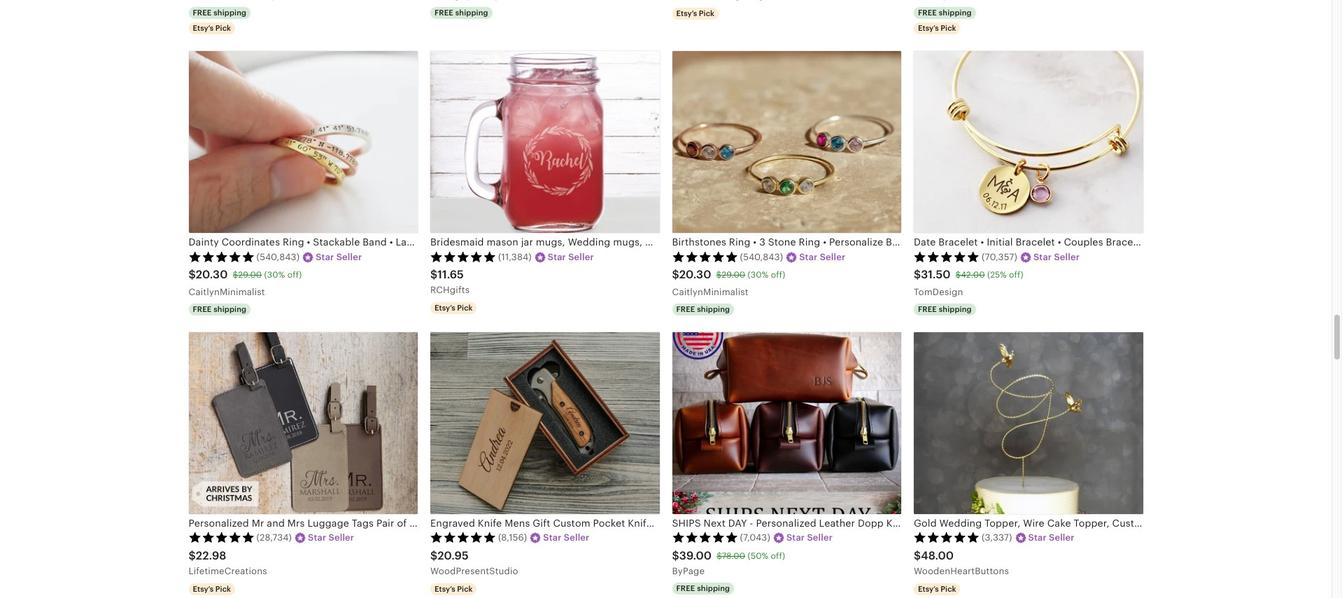Task type: vqa. For each thing, say whether or not it's contained in the screenshot.


Task type: describe. For each thing, give the bounding box(es) containing it.
star for 5 out of 5 stars image corresponding to the gold wedding topper, wire cake topper, custom initial wire wedding cake topper with love birds, gold cake topper image
[[1029, 533, 1047, 543]]

29.00 for birthstones ring • 3 stone ring • personalize birthstone gift for mom • triple birthstone ring • three diamond engagement ring • rh07 image's 5 out of 5 stars image
[[722, 270, 746, 280]]

off) for 5 out of 5 stars image corresponding to dainty coordinates ring • stackable band • latitude longitude ring • personalized custom location jewelry • custom location ring • rm22f31 image
[[287, 270, 302, 280]]

seller for the personalized mr and mrs luggage tags pair of 2 by lifetime creations: vegan leather, wedding shower gift, mr mrs tags honeymoon, ships fast image in the left of the page
[[329, 533, 354, 543]]

star seller for birthstones ring • 3 stone ring • personalize birthstone gift for mom • triple birthstone ring • three diamond engagement ring • rh07 image's 5 out of 5 stars image
[[800, 252, 846, 262]]

5 out of 5 stars image for dainty coordinates ring • stackable band • latitude longitude ring • personalized custom location jewelry • custom location ring • rm22f31 image
[[189, 251, 254, 262]]

(8,156)
[[498, 533, 527, 543]]

(7,043)
[[740, 533, 771, 543]]

star for 5 out of 5 stars image for the personalized mr and mrs luggage tags pair of 2 by lifetime creations: vegan leather, wedding shower gift, mr mrs tags honeymoon, ships fast image in the left of the page
[[308, 533, 326, 543]]

star seller for 5 out of 5 stars image for "ships next day - personalized leather dopp kit third anniversary gifts for men leather bag valentines day gift for dad for him" image
[[787, 533, 833, 543]]

star for 5 out of 5 stars image for bridesmaid mason jar mugs, wedding mugs, bridesmaid gift engraved, personalized mason jar mugs engraved/16oz. monogram, laser engraved image
[[548, 252, 566, 262]]

woodpresentstudio
[[431, 566, 518, 576]]

42.00
[[961, 270, 985, 280]]

$ 20.30 $ 29.00 (30% off) caitlynminimalist for 5 out of 5 stars image corresponding to dainty coordinates ring • stackable band • latitude longitude ring • personalized custom location jewelry • custom location ring • rm22f31 image
[[189, 268, 302, 297]]

star for 5 out of 5 stars image for date bracelet • initial bracelet • couples bracelet • personalized date bracelet • date bangle • anniversary wedding gift • curved 16 sld "image"
[[1034, 252, 1052, 262]]

(3,337)
[[982, 533, 1013, 543]]

star seller for 5 out of 5 stars image for date bracelet • initial bracelet • couples bracelet • personalized date bracelet • date bangle • anniversary wedding gift • curved 16 sld "image"
[[1034, 252, 1080, 262]]

$ inside $ 22.98 lifetimecreations
[[189, 549, 196, 563]]

$ 20.30 $ 29.00 (30% off) caitlynminimalist for birthstones ring • 3 stone ring • personalize birthstone gift for mom • triple birthstone ring • three diamond engagement ring • rh07 image's 5 out of 5 stars image
[[672, 268, 786, 297]]

star seller for 5 out of 5 stars image for bridesmaid mason jar mugs, wedding mugs, bridesmaid gift engraved, personalized mason jar mugs engraved/16oz. monogram, laser engraved image
[[548, 252, 594, 262]]

tomdesign
[[914, 287, 964, 297]]

$ 20.95 woodpresentstudio
[[431, 549, 518, 576]]

11.65
[[438, 268, 464, 282]]

seller for "ships next day - personalized leather dopp kit third anniversary gifts for men leather bag valentines day gift for dad for him" image
[[807, 533, 833, 543]]

shipping inside free shipping link
[[455, 8, 488, 17]]

off) for birthstones ring • 3 stone ring • personalize birthstone gift for mom • triple birthstone ring • three diamond engagement ring • rh07 image's 5 out of 5 stars image
[[771, 270, 786, 280]]

caitlynminimalist for 5 out of 5 stars image corresponding to dainty coordinates ring • stackable band • latitude longitude ring • personalized custom location jewelry • custom location ring • rm22f31 image
[[189, 287, 265, 297]]

29.00 for 5 out of 5 stars image corresponding to dainty coordinates ring • stackable band • latitude longitude ring • personalized custom location jewelry • custom location ring • rm22f31 image
[[238, 270, 262, 280]]

seller for dainty coordinates ring • stackable band • latitude longitude ring • personalized custom location jewelry • custom location ring • rm22f31 image
[[336, 252, 362, 262]]

(30% for birthstones ring • 3 stone ring • personalize birthstone gift for mom • triple birthstone ring • three diamond engagement ring • rh07 image's 5 out of 5 stars image
[[748, 270, 769, 280]]

48.00
[[921, 549, 954, 563]]

ships next day - personalized leather dopp kit third anniversary gifts for men leather bag valentines day gift for dad for him image
[[672, 332, 902, 514]]

78.00
[[722, 551, 746, 561]]

off) for 5 out of 5 stars image for "ships next day - personalized leather dopp kit third anniversary gifts for men leather bag valentines day gift for dad for him" image
[[771, 551, 786, 561]]

star for 5 out of 5 stars image corresponding to dainty coordinates ring • stackable band • latitude longitude ring • personalized custom location jewelry • custom location ring • rm22f31 image
[[316, 252, 334, 262]]

20.30 for dainty coordinates ring • stackable band • latitude longitude ring • personalized custom location jewelry • custom location ring • rm22f31 image
[[196, 268, 228, 282]]

20.95
[[438, 549, 469, 563]]

star for 5 out of 5 stars image for "ships next day - personalized leather dopp kit third anniversary gifts for men leather bag valentines day gift for dad for him" image
[[787, 533, 805, 543]]

star for birthstones ring • 3 stone ring • personalize birthstone gift for mom • triple birthstone ring • three diamond engagement ring • rh07 image's 5 out of 5 stars image
[[800, 252, 818, 262]]

off) for 5 out of 5 stars image for date bracelet • initial bracelet • couples bracelet • personalized date bracelet • date bangle • anniversary wedding gift • curved 16 sld "image"
[[1009, 270, 1024, 280]]

5 out of 5 stars image for "ships next day - personalized leather dopp kit third anniversary gifts for men leather bag valentines day gift for dad for him" image
[[672, 532, 738, 543]]

seller for the engraved knife mens gift custom pocket knife personalized gift for men fathers day gift custom gift for dad personalized knife gift for him 'image'
[[564, 533, 590, 543]]

(30% for 5 out of 5 stars image corresponding to dainty coordinates ring • stackable band • latitude longitude ring • personalized custom location jewelry • custom location ring • rm22f31 image
[[264, 270, 285, 280]]

(70,357)
[[982, 252, 1018, 262]]

(28,734)
[[257, 533, 292, 543]]

engraved knife mens gift custom pocket knife personalized gift for men fathers day gift custom gift for dad personalized knife gift for him image
[[431, 332, 660, 514]]

free shipping link
[[431, 0, 660, 21]]

5 out of 5 stars image for the gold wedding topper, wire cake topper, custom initial wire wedding cake topper with love birds, gold cake topper image
[[914, 532, 980, 543]]



Task type: locate. For each thing, give the bounding box(es) containing it.
bridesmaid mason jar mugs, wedding mugs, bridesmaid gift engraved, personalized mason jar mugs engraved/16oz. monogram, laser engraved image
[[431, 51, 660, 233]]

5 out of 5 stars image for the engraved knife mens gift custom pocket knife personalized gift for men fathers day gift custom gift for dad personalized knife gift for him 'image'
[[431, 532, 496, 543]]

2 (540,843) from the left
[[740, 252, 783, 262]]

$ inside $ 20.95 woodpresentstudio
[[431, 549, 438, 563]]

caitlynminimalist
[[189, 287, 265, 297], [672, 287, 749, 297]]

0 horizontal spatial 20.30
[[196, 268, 228, 282]]

seller for the gold wedding topper, wire cake topper, custom initial wire wedding cake topper with love birds, gold cake topper image
[[1049, 533, 1075, 543]]

free
[[193, 8, 212, 17], [435, 8, 454, 17], [918, 8, 937, 17], [193, 305, 212, 314], [677, 305, 695, 314], [918, 305, 937, 314], [677, 584, 695, 593]]

39.00
[[680, 549, 712, 563]]

(540,843) for birthstones ring • 3 stone ring • personalize birthstone gift for mom • triple birthstone ring • three diamond engagement ring • rh07 image's 5 out of 5 stars image
[[740, 252, 783, 262]]

2 caitlynminimalist from the left
[[672, 287, 749, 297]]

2 20.30 from the left
[[680, 268, 712, 282]]

1 (540,843) from the left
[[257, 252, 300, 262]]

1 29.00 from the left
[[238, 270, 262, 280]]

caitlynminimalist for birthstones ring • 3 stone ring • personalize birthstone gift for mom • triple birthstone ring • three diamond engagement ring • rh07 image's 5 out of 5 stars image
[[672, 287, 749, 297]]

0 horizontal spatial caitlynminimalist
[[189, 287, 265, 297]]

1 horizontal spatial 20.30
[[680, 268, 712, 282]]

(50%
[[748, 551, 769, 561]]

(540,843) for 5 out of 5 stars image corresponding to dainty coordinates ring • stackable band • latitude longitude ring • personalized custom location jewelry • custom location ring • rm22f31 image
[[257, 252, 300, 262]]

1 (30% from the left
[[264, 270, 285, 280]]

29.00
[[238, 270, 262, 280], [722, 270, 746, 280]]

seller for date bracelet • initial bracelet • couples bracelet • personalized date bracelet • date bangle • anniversary wedding gift • curved 16 sld "image"
[[1055, 252, 1080, 262]]

(11,384)
[[498, 252, 532, 262]]

5 out of 5 stars image for the personalized mr and mrs luggage tags pair of 2 by lifetime creations: vegan leather, wedding shower gift, mr mrs tags honeymoon, ships fast image in the left of the page
[[189, 532, 254, 543]]

$
[[189, 268, 196, 282], [431, 268, 438, 282], [672, 268, 680, 282], [914, 268, 921, 282], [233, 270, 238, 280], [716, 270, 722, 280], [956, 270, 961, 280], [189, 549, 196, 563], [431, 549, 438, 563], [672, 549, 680, 563], [914, 549, 921, 563], [717, 551, 722, 561]]

1 horizontal spatial (30%
[[748, 270, 769, 280]]

off) inside $ 31.50 $ 42.00 (25% off) tomdesign
[[1009, 270, 1024, 280]]

$ 31.50 $ 42.00 (25% off) tomdesign
[[914, 268, 1024, 297]]

date bracelet • initial bracelet • couples bracelet • personalized date bracelet • date bangle • anniversary wedding gift • curved 16 sld image
[[914, 51, 1143, 233]]

2 $ 20.30 $ 29.00 (30% off) caitlynminimalist from the left
[[672, 268, 786, 297]]

20.30 for birthstones ring • 3 stone ring • personalize birthstone gift for mom • triple birthstone ring • three diamond engagement ring • rh07 image
[[680, 268, 712, 282]]

1 caitlynminimalist from the left
[[189, 287, 265, 297]]

seller for bridesmaid mason jar mugs, wedding mugs, bridesmaid gift engraved, personalized mason jar mugs engraved/16oz. monogram, laser engraved image
[[569, 252, 594, 262]]

1 horizontal spatial 29.00
[[722, 270, 746, 280]]

star seller
[[316, 252, 362, 262], [548, 252, 594, 262], [800, 252, 846, 262], [1034, 252, 1080, 262], [308, 533, 354, 543], [543, 533, 590, 543], [787, 533, 833, 543], [1029, 533, 1075, 543]]

1 horizontal spatial caitlynminimalist
[[672, 287, 749, 297]]

etsy's
[[677, 9, 697, 17], [193, 24, 214, 32], [918, 24, 939, 32], [435, 304, 456, 312], [193, 585, 214, 593], [435, 585, 456, 593], [918, 585, 939, 593]]

0 horizontal spatial (540,843)
[[257, 252, 300, 262]]

etsy's pick link
[[672, 0, 902, 24]]

5 out of 5 stars image for bridesmaid mason jar mugs, wedding mugs, bridesmaid gift engraved, personalized mason jar mugs engraved/16oz. monogram, laser engraved image
[[431, 251, 496, 262]]

free shipping
[[193, 8, 247, 17], [435, 8, 488, 17], [918, 8, 972, 17], [193, 305, 247, 314], [677, 305, 730, 314], [918, 305, 972, 314], [677, 584, 730, 593]]

0 horizontal spatial 29.00
[[238, 270, 262, 280]]

lifetimecreations
[[189, 566, 267, 576]]

5 out of 5 stars image for birthstones ring • 3 stone ring • personalize birthstone gift for mom • triple birthstone ring • three diamond engagement ring • rh07 image
[[672, 251, 738, 262]]

5 out of 5 stars image
[[189, 251, 254, 262], [431, 251, 496, 262], [672, 251, 738, 262], [914, 251, 980, 262], [189, 532, 254, 543], [431, 532, 496, 543], [672, 532, 738, 543], [914, 532, 980, 543]]

star seller for 5 out of 5 stars image corresponding to the gold wedding topper, wire cake topper, custom initial wire wedding cake topper with love birds, gold cake topper image
[[1029, 533, 1075, 543]]

gold wedding topper, wire cake topper, custom initial wire wedding cake topper with love birds, gold cake topper image
[[914, 332, 1143, 514]]

2 (30% from the left
[[748, 270, 769, 280]]

1 horizontal spatial $ 20.30 $ 29.00 (30% off) caitlynminimalist
[[672, 268, 786, 297]]

off) inside '$ 39.00 $ 78.00 (50% off) bypage'
[[771, 551, 786, 561]]

1 20.30 from the left
[[196, 268, 228, 282]]

star
[[316, 252, 334, 262], [548, 252, 566, 262], [800, 252, 818, 262], [1034, 252, 1052, 262], [308, 533, 326, 543], [543, 533, 562, 543], [787, 533, 805, 543], [1029, 533, 1047, 543]]

1 horizontal spatial (540,843)
[[740, 252, 783, 262]]

shipping
[[214, 8, 247, 17], [455, 8, 488, 17], [939, 8, 972, 17], [214, 305, 247, 314], [697, 305, 730, 314], [939, 305, 972, 314], [697, 584, 730, 593]]

$ 39.00 $ 78.00 (50% off) bypage
[[672, 549, 786, 576]]

(25%
[[988, 270, 1007, 280]]

(540,843)
[[257, 252, 300, 262], [740, 252, 783, 262]]

31.50
[[921, 268, 951, 282]]

1 $ 20.30 $ 29.00 (30% off) caitlynminimalist from the left
[[189, 268, 302, 297]]

22.98
[[196, 549, 226, 563]]

birthstones ring • 3 stone ring • personalize birthstone gift for mom • triple birthstone ring • three diamond engagement ring • rh07 image
[[672, 51, 902, 233]]

star seller for 5 out of 5 stars image corresponding to dainty coordinates ring • stackable band • latitude longitude ring • personalized custom location jewelry • custom location ring • rm22f31 image
[[316, 252, 362, 262]]

bypage
[[672, 566, 705, 576]]

star seller for the engraved knife mens gift custom pocket knife personalized gift for men fathers day gift custom gift for dad personalized knife gift for him 'image''s 5 out of 5 stars image
[[543, 533, 590, 543]]

$ 11.65 rchgifts
[[431, 268, 470, 295]]

woodenheartbuttons
[[914, 566, 1009, 576]]

star for the engraved knife mens gift custom pocket knife personalized gift for men fathers day gift custom gift for dad personalized knife gift for him 'image''s 5 out of 5 stars image
[[543, 533, 562, 543]]

(30%
[[264, 270, 285, 280], [748, 270, 769, 280]]

off)
[[287, 270, 302, 280], [771, 270, 786, 280], [1009, 270, 1024, 280], [771, 551, 786, 561]]

$ 22.98 lifetimecreations
[[189, 549, 267, 576]]

0 horizontal spatial $ 20.30 $ 29.00 (30% off) caitlynminimalist
[[189, 268, 302, 297]]

etsy's pick
[[677, 9, 715, 17], [193, 24, 231, 32], [918, 24, 957, 32], [435, 304, 473, 312], [193, 585, 231, 593], [435, 585, 473, 593], [918, 585, 957, 593]]

20.30
[[196, 268, 228, 282], [680, 268, 712, 282]]

$ 48.00 woodenheartbuttons
[[914, 549, 1009, 576]]

$ inside $ 11.65 rchgifts
[[431, 268, 438, 282]]

$ inside $ 48.00 woodenheartbuttons
[[914, 549, 921, 563]]

2 29.00 from the left
[[722, 270, 746, 280]]

personalized mr and mrs luggage tags pair of 2 by lifetime creations: vegan leather, wedding shower gift, mr mrs tags honeymoon, ships fast image
[[189, 332, 418, 514]]

0 horizontal spatial (30%
[[264, 270, 285, 280]]

star seller for 5 out of 5 stars image for the personalized mr and mrs luggage tags pair of 2 by lifetime creations: vegan leather, wedding shower gift, mr mrs tags honeymoon, ships fast image in the left of the page
[[308, 533, 354, 543]]

seller
[[336, 252, 362, 262], [569, 252, 594, 262], [820, 252, 846, 262], [1055, 252, 1080, 262], [329, 533, 354, 543], [564, 533, 590, 543], [807, 533, 833, 543], [1049, 533, 1075, 543]]

seller for birthstones ring • 3 stone ring • personalize birthstone gift for mom • triple birthstone ring • three diamond engagement ring • rh07 image
[[820, 252, 846, 262]]

$ 20.30 $ 29.00 (30% off) caitlynminimalist
[[189, 268, 302, 297], [672, 268, 786, 297]]

5 out of 5 stars image for date bracelet • initial bracelet • couples bracelet • personalized date bracelet • date bangle • anniversary wedding gift • curved 16 sld "image"
[[914, 251, 980, 262]]

rchgifts
[[431, 285, 470, 295]]

dainty coordinates ring • stackable band • latitude longitude ring • personalized custom location jewelry • custom location ring • rm22f31 image
[[189, 51, 418, 233]]

pick
[[699, 9, 715, 17], [216, 24, 231, 32], [941, 24, 957, 32], [457, 304, 473, 312], [216, 585, 231, 593], [457, 585, 473, 593], [941, 585, 957, 593]]



